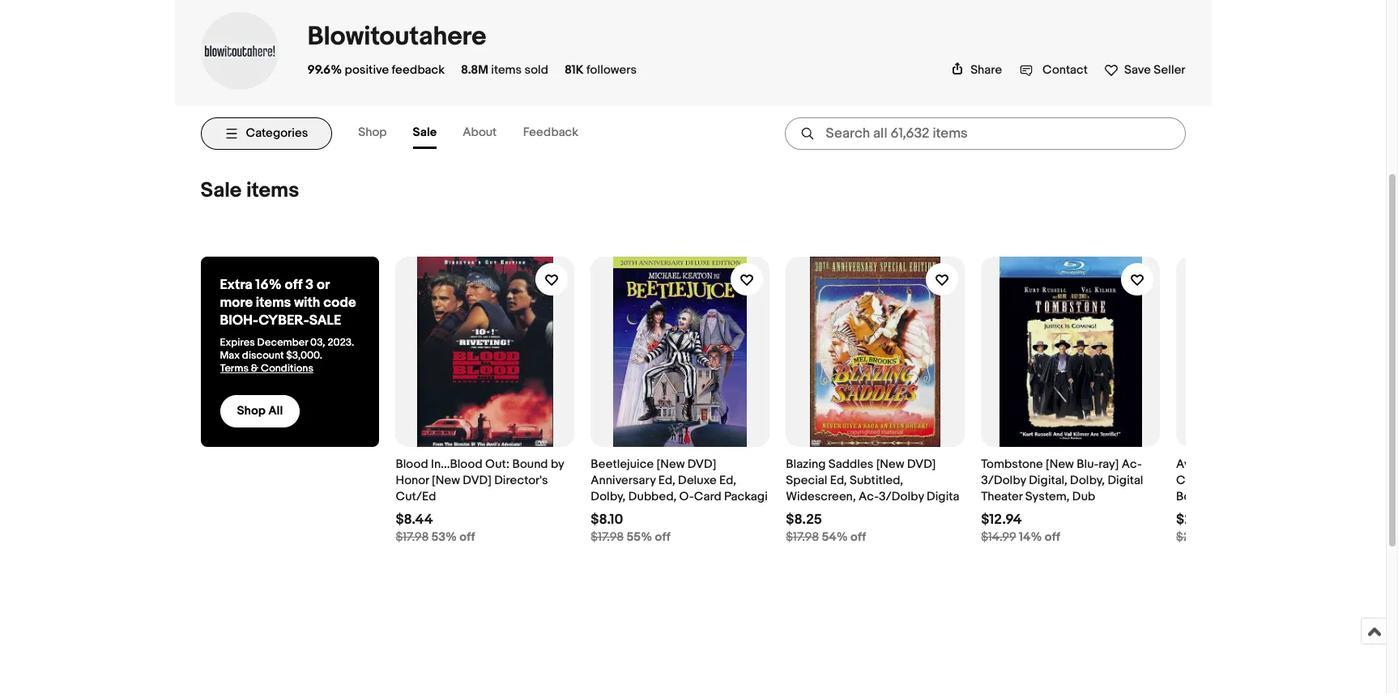 Task type: describe. For each thing, give the bounding box(es) containing it.
extra 16% off 3 or more items with code bioh-cyber-sale expires december 03, 2023. max discount $3,000. terms & conditions
[[220, 277, 356, 375]]

blazing saddles [new dvd] special ed, subtitled, widescreen, ac-3/dolby digita $8.25 $17.98 54% off
[[786, 457, 960, 545]]

&
[[251, 362, 259, 375]]

off inside 'blazing saddles [new dvd] special ed, subtitled, widescreen, ac-3/dolby digita $8.25 $17.98 54% off'
[[851, 530, 866, 545]]

$21.31 text field
[[1176, 512, 1214, 528]]

boxed
[[1176, 489, 1212, 505]]

terms
[[220, 362, 249, 375]]

ray]
[[1099, 457, 1119, 472]]

share
[[971, 62, 1002, 78]]

8.8m items sold
[[461, 62, 548, 78]]

shop all link
[[220, 395, 300, 428]]

theater
[[981, 489, 1023, 505]]

code
[[323, 295, 356, 311]]

8.8m
[[461, 62, 488, 78]]

$17.98 inside 'blazing saddles [new dvd] special ed, subtitled, widescreen, ac-3/dolby digita $8.25 $17.98 54% off'
[[786, 530, 819, 545]]

Expires December 03, 2023. Max discount $3,000. text field
[[220, 336, 360, 362]]

blazing
[[786, 457, 826, 472]]

dubbed,
[[628, 489, 677, 505]]

saddles
[[828, 457, 874, 472]]

$8.25 text field
[[786, 512, 822, 528]]

in...blood
[[431, 457, 483, 472]]

[new inside 'blazing saddles [new dvd] special ed, subtitled, widescreen, ac-3/dolby digita $8.25 $17.98 54% off'
[[876, 457, 905, 472]]

Extra 16% off 3 or more items with code BIOH-CYBER-SALE text field
[[220, 276, 360, 330]]

2 ed, from the left
[[719, 473, 736, 488]]

save seller button
[[1104, 59, 1186, 78]]

set,
[[1214, 489, 1236, 505]]

complete
[[1176, 473, 1232, 488]]

bound
[[512, 457, 548, 472]]

shop all
[[237, 404, 283, 419]]

categories button
[[200, 117, 332, 150]]

categories
[[246, 126, 308, 141]]

off inside 'tombstone [new blu-ray] ac- 3/dolby digital, dolby, digital theater system, dub $12.94 $14.99 14% off'
[[1045, 530, 1060, 545]]

save seller
[[1124, 62, 1186, 78]]

ed, inside 'blazing saddles [new dvd] special ed, subtitled, widescreen, ac-3/dolby digita $8.25 $17.98 54% off'
[[830, 473, 847, 488]]

digital
[[1108, 473, 1143, 488]]

conditions
[[261, 362, 313, 375]]

dvd] inside 'blood in...blood out: bound by honor [new dvd] director's cut/ed $8.44 $17.98 53% off'
[[463, 473, 492, 488]]

dub
[[1072, 489, 1095, 505]]

off inside the beetlejuice [new dvd] anniversary ed, deluxe ed, dolby, dubbed, o-card packagi $8.10 $17.98 55% off
[[655, 530, 671, 545]]

digita
[[927, 489, 960, 505]]

save
[[1124, 62, 1151, 78]]

card
[[694, 489, 722, 505]]

series
[[1235, 473, 1270, 488]]

Shop All text field
[[237, 404, 283, 419]]

cyber-
[[259, 313, 309, 329]]

beetlejuice
[[591, 457, 654, 472]]

previous price $17.98 54% off text field
[[786, 530, 866, 546]]

$8.10
[[591, 512, 623, 528]]

honor
[[396, 473, 429, 488]]

[new inside 'tombstone [new blu-ray] ac- 3/dolby digital, dolby, digital theater system, dub $12.94 $14.99 14% off'
[[1046, 457, 1074, 472]]

blowitoutahere image
[[200, 44, 278, 58]]

dvd] inside avatar: the last airbender: the complete series [new dvd] boxed set, full fram $21.31 $25.99
[[1303, 473, 1332, 488]]

2 the from the left
[[1328, 457, 1348, 472]]

o-
[[679, 489, 694, 505]]

Search all 61,632 items field
[[785, 117, 1186, 150]]

about
[[463, 125, 497, 140]]

or
[[317, 277, 329, 293]]

3
[[305, 277, 314, 293]]

off inside 'blood in...blood out: bound by honor [new dvd] director's cut/ed $8.44 $17.98 53% off'
[[460, 530, 475, 545]]

81k
[[565, 62, 584, 78]]

out:
[[485, 457, 510, 472]]

feedback
[[392, 62, 445, 78]]

all
[[268, 404, 283, 419]]

more
[[220, 295, 253, 311]]

previous price $14.99 14% off text field
[[981, 530, 1060, 546]]

shop for shop
[[358, 125, 387, 140]]

digital,
[[1029, 473, 1067, 488]]

bioh-
[[220, 313, 259, 329]]

1 ed, from the left
[[658, 473, 675, 488]]

items for 8.8m
[[491, 62, 522, 78]]

widescreen,
[[786, 489, 856, 505]]

full
[[1239, 489, 1258, 505]]

system,
[[1025, 489, 1070, 505]]

14%
[[1019, 530, 1042, 545]]

$8.10 text field
[[591, 512, 623, 528]]

contact
[[1043, 62, 1088, 78]]

sale for sale items
[[200, 178, 242, 203]]

blu-
[[1077, 457, 1099, 472]]

tombstone
[[981, 457, 1043, 472]]

blowitoutahere link
[[307, 21, 486, 53]]

$3,000.
[[286, 349, 322, 362]]

dolby, for $8.10
[[591, 489, 626, 505]]



Task type: locate. For each thing, give the bounding box(es) containing it.
blood in...blood out: bound by honor [new dvd] director's cut/ed $8.44 $17.98 53% off
[[396, 457, 564, 545]]

1 horizontal spatial sale
[[413, 125, 437, 140]]

1 vertical spatial items
[[246, 178, 299, 203]]

3/dolby inside 'tombstone [new blu-ray] ac- 3/dolby digital, dolby, digital theater system, dub $12.94 $14.99 14% off'
[[981, 473, 1026, 488]]

2023.
[[328, 336, 354, 349]]

1 horizontal spatial the
[[1328, 457, 1348, 472]]

53%
[[431, 530, 457, 545]]

dolby, down 'blu-'
[[1070, 473, 1105, 488]]

sale items
[[200, 178, 299, 203]]

off right 14%
[[1045, 530, 1060, 545]]

off
[[285, 277, 302, 293], [460, 530, 475, 545], [655, 530, 671, 545], [851, 530, 866, 545], [1045, 530, 1060, 545]]

dvd]
[[688, 457, 716, 472], [907, 457, 936, 472], [463, 473, 492, 488], [1303, 473, 1332, 488]]

dolby, down anniversary
[[591, 489, 626, 505]]

fram
[[1261, 489, 1288, 505]]

sale
[[413, 125, 437, 140], [200, 178, 242, 203]]

0 horizontal spatial dolby,
[[591, 489, 626, 505]]

$17.98 down $8.25 text box
[[786, 530, 819, 545]]

0 horizontal spatial $17.98
[[396, 530, 429, 545]]

$17.98 down the $8.10 text field
[[591, 530, 624, 545]]

items for sale
[[246, 178, 299, 203]]

shop
[[358, 125, 387, 140], [237, 404, 266, 419]]

off right "54%"
[[851, 530, 866, 545]]

0 vertical spatial sale
[[413, 125, 437, 140]]

items down 16%
[[256, 295, 291, 311]]

shop for shop all
[[237, 404, 266, 419]]

$17.98 down $8.44 text field
[[396, 530, 429, 545]]

airbender:
[[1266, 457, 1325, 472]]

[new
[[657, 457, 685, 472], [876, 457, 905, 472], [1046, 457, 1074, 472], [432, 473, 460, 488], [1272, 473, 1301, 488]]

subtitled,
[[850, 473, 903, 488]]

1 the from the left
[[1218, 457, 1238, 472]]

shop left the all
[[237, 404, 266, 419]]

0 horizontal spatial 3/dolby
[[879, 489, 924, 505]]

ed, down saddles at the bottom of page
[[830, 473, 847, 488]]

1 vertical spatial dolby,
[[591, 489, 626, 505]]

1 horizontal spatial 3/dolby
[[981, 473, 1026, 488]]

dolby,
[[1070, 473, 1105, 488], [591, 489, 626, 505]]

0 vertical spatial 3/dolby
[[981, 473, 1026, 488]]

dvd] down out:
[[463, 473, 492, 488]]

blood
[[396, 457, 428, 472]]

$17.98 inside the beetlejuice [new dvd] anniversary ed, deluxe ed, dolby, dubbed, o-card packagi $8.10 $17.98 55% off
[[591, 530, 624, 545]]

2 $17.98 from the left
[[591, 530, 624, 545]]

director's
[[494, 473, 548, 488]]

avatar:
[[1176, 457, 1215, 472]]

$25.99
[[1176, 530, 1214, 545]]

items inside extra 16% off 3 or more items with code bioh-cyber-sale expires december 03, 2023. max discount $3,000. terms & conditions
[[256, 295, 291, 311]]

0 vertical spatial items
[[491, 62, 522, 78]]

0 horizontal spatial ed,
[[658, 473, 675, 488]]

sold
[[525, 62, 548, 78]]

$12.94
[[981, 512, 1022, 528]]

max
[[220, 349, 240, 362]]

dvd] up deluxe
[[688, 457, 716, 472]]

with
[[294, 295, 320, 311]]

81k followers
[[565, 62, 637, 78]]

extra
[[220, 277, 252, 293]]

1 vertical spatial ac-
[[859, 489, 879, 505]]

ac- inside 'tombstone [new blu-ray] ac- 3/dolby digital, dolby, digital theater system, dub $12.94 $14.99 14% off'
[[1122, 457, 1142, 472]]

3/dolby inside 'blazing saddles [new dvd] special ed, subtitled, widescreen, ac-3/dolby digita $8.25 $17.98 54% off'
[[879, 489, 924, 505]]

[new inside avatar: the last airbender: the complete series [new dvd] boxed set, full fram $21.31 $25.99
[[1272, 473, 1301, 488]]

[new down in...blood
[[432, 473, 460, 488]]

1 horizontal spatial ac-
[[1122, 457, 1142, 472]]

3 ed, from the left
[[830, 473, 847, 488]]

feedback
[[523, 125, 578, 140]]

discount
[[242, 349, 284, 362]]

0 vertical spatial shop
[[358, 125, 387, 140]]

2 horizontal spatial ed,
[[830, 473, 847, 488]]

$14.99
[[981, 530, 1016, 545]]

$12.94 text field
[[981, 512, 1022, 528]]

positive
[[345, 62, 389, 78]]

0 horizontal spatial ac-
[[859, 489, 879, 505]]

share button
[[951, 62, 1002, 78]]

contact link
[[1020, 62, 1088, 78]]

previous price $17.98 53% off text field
[[396, 530, 475, 546]]

dvd] inside the beetlejuice [new dvd] anniversary ed, deluxe ed, dolby, dubbed, o-card packagi $8.10 $17.98 55% off
[[688, 457, 716, 472]]

sale left about
[[413, 125, 437, 140]]

sale
[[309, 313, 341, 329]]

dvd] inside 'blazing saddles [new dvd] special ed, subtitled, widescreen, ac-3/dolby digita $8.25 $17.98 54% off'
[[907, 457, 936, 472]]

03,
[[310, 336, 325, 349]]

tombstone [new blu-ray] ac- 3/dolby digital, dolby, digital theater system, dub $12.94 $14.99 14% off
[[981, 457, 1143, 545]]

dvd] up digita
[[907, 457, 936, 472]]

previous price $17.98 55% off text field
[[591, 530, 671, 546]]

3/dolby down subtitled,
[[879, 489, 924, 505]]

99.6% positive feedback
[[307, 62, 445, 78]]

1 horizontal spatial $17.98
[[591, 530, 624, 545]]

0 horizontal spatial the
[[1218, 457, 1238, 472]]

2 vertical spatial items
[[256, 295, 291, 311]]

0 vertical spatial dolby,
[[1070, 473, 1105, 488]]

anniversary
[[591, 473, 656, 488]]

december
[[257, 336, 308, 349]]

terms & conditions link
[[220, 362, 313, 375]]

1 vertical spatial 3/dolby
[[879, 489, 924, 505]]

3/dolby up theater
[[981, 473, 1026, 488]]

$17.98
[[396, 530, 429, 545], [591, 530, 624, 545], [786, 530, 819, 545]]

$8.25
[[786, 512, 822, 528]]

shop inside tab list
[[358, 125, 387, 140]]

[new up subtitled,
[[876, 457, 905, 472]]

0 horizontal spatial shop
[[237, 404, 266, 419]]

avatar: the last airbender: the complete series [new dvd] boxed set, full fram $21.31 $25.99
[[1176, 457, 1348, 545]]

99.6%
[[307, 62, 342, 78]]

ac-
[[1122, 457, 1142, 472], [859, 489, 879, 505]]

$17.98 inside 'blood in...blood out: bound by honor [new dvd] director's cut/ed $8.44 $17.98 53% off'
[[396, 530, 429, 545]]

55%
[[627, 530, 652, 545]]

[new up deluxe
[[657, 457, 685, 472]]

dolby, inside 'tombstone [new blu-ray] ac- 3/dolby digital, dolby, digital theater system, dub $12.94 $14.99 14% off'
[[1070, 473, 1105, 488]]

ed, up dubbed,
[[658, 473, 675, 488]]

$8.44
[[396, 512, 433, 528]]

previous price $25.99 18% off text field
[[1176, 530, 1257, 546]]

shop down 99.6% positive feedback
[[358, 125, 387, 140]]

dolby, for $12.94
[[1070, 473, 1105, 488]]

Terms & Conditions text field
[[220, 362, 360, 375]]

cut/ed
[[396, 489, 436, 505]]

expires
[[220, 336, 255, 349]]

deluxe
[[678, 473, 717, 488]]

by
[[551, 457, 564, 472]]

ac- down subtitled,
[[859, 489, 879, 505]]

off left '3'
[[285, 277, 302, 293]]

ed,
[[658, 473, 675, 488], [719, 473, 736, 488], [830, 473, 847, 488]]

special
[[786, 473, 827, 488]]

1 vertical spatial sale
[[200, 178, 242, 203]]

packagi
[[724, 489, 768, 505]]

tab list containing shop
[[358, 118, 604, 149]]

ed, up packagi
[[719, 473, 736, 488]]

1 vertical spatial shop
[[237, 404, 266, 419]]

ac- inside 'blazing saddles [new dvd] special ed, subtitled, widescreen, ac-3/dolby digita $8.25 $17.98 54% off'
[[859, 489, 879, 505]]

sale down categories dropdown button
[[200, 178, 242, 203]]

seller
[[1154, 62, 1186, 78]]

54%
[[822, 530, 848, 545]]

3 $17.98 from the left
[[786, 530, 819, 545]]

the
[[1218, 457, 1238, 472], [1328, 457, 1348, 472]]

off right the 55%
[[655, 530, 671, 545]]

followers
[[587, 62, 637, 78]]

1 horizontal spatial shop
[[358, 125, 387, 140]]

ac- up digital
[[1122, 457, 1142, 472]]

dolby, inside the beetlejuice [new dvd] anniversary ed, deluxe ed, dolby, dubbed, o-card packagi $8.10 $17.98 55% off
[[591, 489, 626, 505]]

tab list
[[358, 118, 604, 149]]

the left last
[[1218, 457, 1238, 472]]

$8.44 text field
[[396, 512, 433, 528]]

off right 53%
[[460, 530, 475, 545]]

the right airbender:
[[1328, 457, 1348, 472]]

beetlejuice [new dvd] anniversary ed, deluxe ed, dolby, dubbed, o-card packagi $8.10 $17.98 55% off
[[591, 457, 768, 545]]

off inside extra 16% off 3 or more items with code bioh-cyber-sale expires december 03, 2023. max discount $3,000. terms & conditions
[[285, 277, 302, 293]]

2 horizontal spatial $17.98
[[786, 530, 819, 545]]

[new up digital,
[[1046, 457, 1074, 472]]

1 $17.98 from the left
[[396, 530, 429, 545]]

items down categories
[[246, 178, 299, 203]]

blowitoutahere
[[307, 21, 486, 53]]

sale for sale
[[413, 125, 437, 140]]

1 horizontal spatial dolby,
[[1070, 473, 1105, 488]]

0 vertical spatial ac-
[[1122, 457, 1142, 472]]

items
[[491, 62, 522, 78], [246, 178, 299, 203], [256, 295, 291, 311]]

$21.31
[[1176, 512, 1214, 528]]

[new inside the beetlejuice [new dvd] anniversary ed, deluxe ed, dolby, dubbed, o-card packagi $8.10 $17.98 55% off
[[657, 457, 685, 472]]

1 horizontal spatial ed,
[[719, 473, 736, 488]]

[new down airbender:
[[1272, 473, 1301, 488]]

items left sold
[[491, 62, 522, 78]]

[new inside 'blood in...blood out: bound by honor [new dvd] director's cut/ed $8.44 $17.98 53% off'
[[432, 473, 460, 488]]

0 horizontal spatial sale
[[200, 178, 242, 203]]

dvd] down airbender:
[[1303, 473, 1332, 488]]



Task type: vqa. For each thing, say whether or not it's contained in the screenshot.


